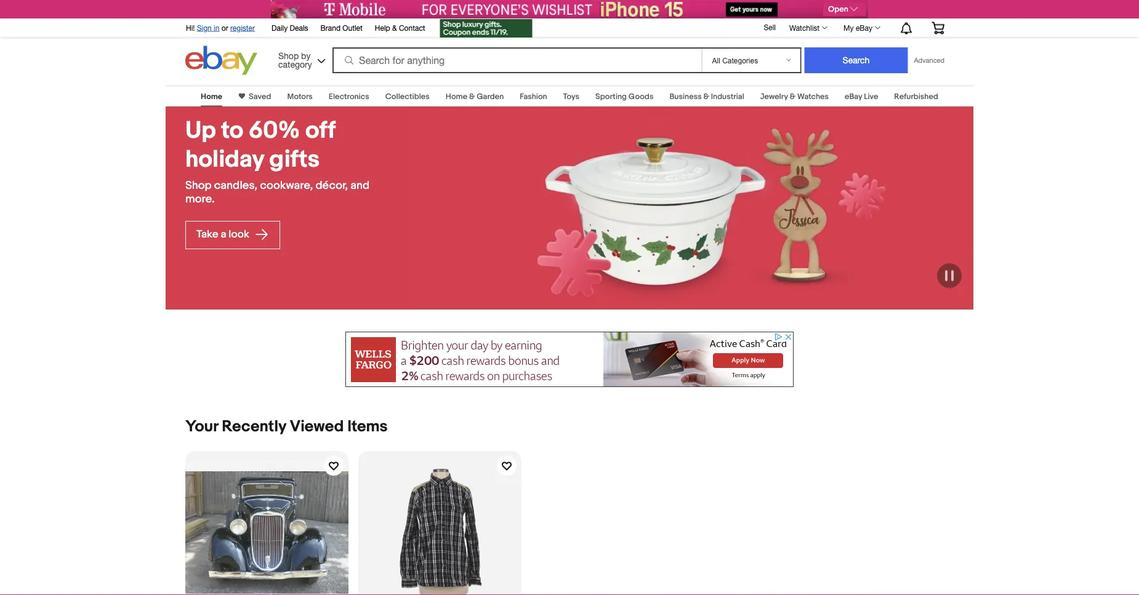 Task type: vqa. For each thing, say whether or not it's contained in the screenshot.
Shop Gifts by Category
no



Task type: locate. For each thing, give the bounding box(es) containing it.
open
[[829, 4, 849, 14]]

register
[[230, 23, 255, 32]]

shop inside the up to 60% off holiday gifts shop candles, cookware, décor, and more.
[[185, 179, 212, 193]]

advanced
[[915, 56, 945, 64]]

motors
[[287, 92, 313, 101]]

your
[[185, 417, 218, 436]]

& right jewelry in the top right of the page
[[790, 92, 796, 101]]

refurbished link
[[895, 92, 939, 101]]

open button
[[824, 2, 866, 16]]

ebay right my
[[856, 23, 873, 32]]

jewelry & watches
[[761, 92, 829, 101]]

home for home
[[201, 92, 222, 101]]

1 vertical spatial shop
[[185, 179, 212, 193]]

take
[[197, 228, 218, 241]]

& right "help"
[[392, 23, 397, 32]]

home up up
[[201, 92, 222, 101]]

gifts
[[269, 145, 320, 174]]

take a look
[[197, 228, 252, 241]]

1 home from the left
[[201, 92, 222, 101]]

2 home from the left
[[446, 92, 468, 101]]

&
[[392, 23, 397, 32], [469, 92, 475, 101], [704, 92, 710, 101], [790, 92, 796, 101]]

0 horizontal spatial home
[[201, 92, 222, 101]]

1 vertical spatial ebay
[[845, 92, 863, 101]]

live
[[864, 92, 879, 101]]

shop left by
[[278, 51, 299, 61]]

daily
[[272, 23, 288, 32]]

daily deals link
[[272, 22, 308, 35]]

0 vertical spatial shop
[[278, 51, 299, 61]]

& left the garden
[[469, 92, 475, 101]]

ebay
[[856, 23, 873, 32], [845, 92, 863, 101]]

business
[[670, 92, 702, 101]]

advertisement region
[[271, 0, 869, 18], [346, 332, 794, 388]]

ebay left live
[[845, 92, 863, 101]]

off
[[306, 116, 336, 145]]

shop inside shop by category
[[278, 51, 299, 61]]

shop
[[278, 51, 299, 61], [185, 179, 212, 193]]

& for home
[[469, 92, 475, 101]]

home left the garden
[[446, 92, 468, 101]]

0 vertical spatial ebay
[[856, 23, 873, 32]]

watchlist
[[790, 23, 820, 32]]

0 horizontal spatial shop
[[185, 179, 212, 193]]

electronics link
[[329, 92, 369, 101]]

up to 60% off holiday gifts link
[[185, 116, 390, 174]]

my ebay
[[844, 23, 873, 32]]

brand outlet link
[[321, 22, 363, 35]]

register link
[[230, 23, 255, 32]]

None submit
[[805, 47, 908, 73]]

watchlist link
[[783, 20, 834, 35]]

sell link
[[759, 23, 782, 31]]

up to 60% off holiday gifts shop candles, cookware, décor, and more.
[[185, 116, 370, 206]]

goods
[[629, 92, 654, 101]]

help & contact
[[375, 23, 425, 32]]

items
[[348, 417, 388, 436]]

home
[[201, 92, 222, 101], [446, 92, 468, 101]]

brand
[[321, 23, 341, 32]]

shop up more.
[[185, 179, 212, 193]]

business & industrial link
[[670, 92, 745, 101]]

look
[[229, 228, 249, 241]]

outlet
[[343, 23, 363, 32]]

recently
[[222, 417, 286, 436]]

& inside "link"
[[392, 23, 397, 32]]

help & contact link
[[375, 22, 425, 35]]

1 horizontal spatial home
[[446, 92, 468, 101]]

category
[[278, 59, 312, 69]]

motors link
[[287, 92, 313, 101]]

sporting goods
[[596, 92, 654, 101]]

0 vertical spatial advertisement region
[[271, 0, 869, 18]]

my
[[844, 23, 854, 32]]

& right business
[[704, 92, 710, 101]]

to
[[221, 116, 243, 145]]

daily deals
[[272, 23, 308, 32]]

contact
[[399, 23, 425, 32]]

1 horizontal spatial shop
[[278, 51, 299, 61]]

take a look link
[[185, 221, 280, 249]]

sporting
[[596, 92, 627, 101]]

my ebay link
[[837, 20, 887, 35]]

collectibles
[[385, 92, 430, 101]]

1 vertical spatial advertisement region
[[346, 332, 794, 388]]



Task type: describe. For each thing, give the bounding box(es) containing it.
industrial
[[711, 92, 745, 101]]

by
[[301, 51, 311, 61]]

sporting goods link
[[596, 92, 654, 101]]

fashion
[[520, 92, 547, 101]]

viewed
[[290, 417, 344, 436]]

ebay live link
[[845, 92, 879, 101]]

a
[[221, 228, 226, 241]]

ebay inside account navigation
[[856, 23, 873, 32]]

home & garden link
[[446, 92, 504, 101]]

refurbished
[[895, 92, 939, 101]]

toys link
[[563, 92, 580, 101]]

holiday
[[185, 145, 264, 174]]

garden
[[477, 92, 504, 101]]

sign in link
[[197, 23, 220, 32]]

ebay live
[[845, 92, 879, 101]]

business & industrial
[[670, 92, 745, 101]]

get the coupon image
[[440, 19, 533, 38]]

electronics
[[329, 92, 369, 101]]

more.
[[185, 193, 215, 206]]

& for help
[[392, 23, 397, 32]]

none submit inside shop by category banner
[[805, 47, 908, 73]]

jewelry
[[761, 92, 788, 101]]

shop by category button
[[273, 46, 328, 72]]

& for jewelry
[[790, 92, 796, 101]]

home & garden
[[446, 92, 504, 101]]

up to 60% off holiday gifts main content
[[0, 78, 1140, 596]]

décor,
[[316, 179, 348, 193]]

hi!
[[186, 23, 195, 32]]

advanced link
[[908, 48, 951, 73]]

and
[[351, 179, 370, 193]]

your recently viewed items
[[185, 417, 388, 436]]

or
[[222, 23, 228, 32]]

shop by category
[[278, 51, 312, 69]]

hi! sign in or register
[[186, 23, 255, 32]]

collectibles link
[[385, 92, 430, 101]]

toys
[[563, 92, 580, 101]]

advertisement region inside up to 60% off holiday gifts main content
[[346, 332, 794, 388]]

watches
[[798, 92, 829, 101]]

in
[[214, 23, 220, 32]]

saved
[[249, 92, 271, 101]]

sell
[[764, 23, 776, 31]]

brand outlet
[[321, 23, 363, 32]]

deals
[[290, 23, 308, 32]]

ebay inside up to 60% off holiday gifts main content
[[845, 92, 863, 101]]

fashion link
[[520, 92, 547, 101]]

& for business
[[704, 92, 710, 101]]

account navigation
[[179, 15, 954, 39]]

cookware,
[[260, 179, 313, 193]]

your shopping cart image
[[931, 22, 946, 34]]

up
[[185, 116, 216, 145]]

Search for anything text field
[[335, 49, 700, 72]]

help
[[375, 23, 390, 32]]

jewelry & watches link
[[761, 92, 829, 101]]

candles,
[[214, 179, 258, 193]]

saved link
[[245, 92, 271, 101]]

home for home & garden
[[446, 92, 468, 101]]

sign
[[197, 23, 212, 32]]

shop by category banner
[[179, 15, 954, 78]]

60%
[[249, 116, 300, 145]]



